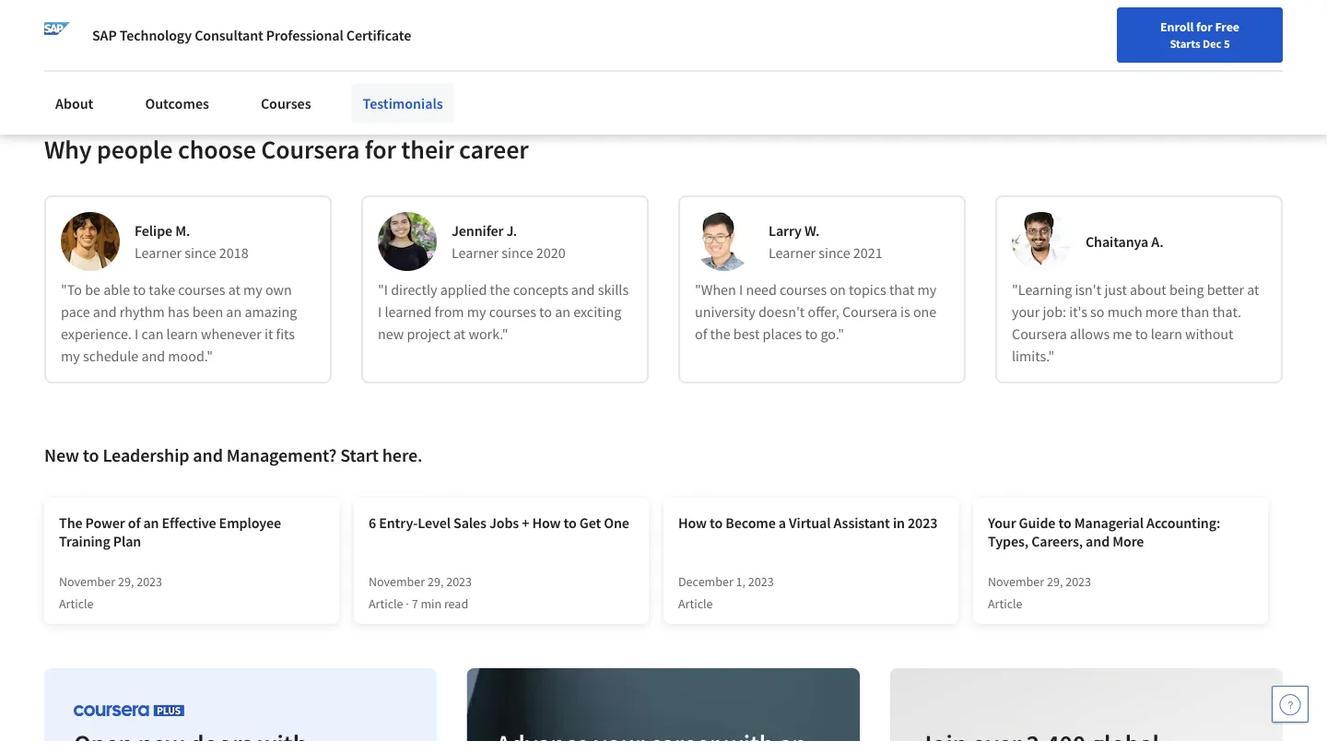 Task type: vqa. For each thing, say whether or not it's contained in the screenshot.
employee
yes



Task type: locate. For each thing, give the bounding box(es) containing it.
article for 6 entry-level sales jobs + how to get one
[[369, 595, 403, 612]]

coursera down topics
[[843, 302, 898, 321]]

article for how to become a virtual assistant in 2023
[[678, 595, 713, 612]]

more
[[1113, 532, 1144, 550]]

learner
[[135, 243, 182, 262], [452, 243, 499, 262], [769, 243, 816, 262]]

courses up been
[[178, 280, 225, 299]]

on
[[830, 280, 846, 299]]

for left the their
[[365, 133, 396, 165]]

0 horizontal spatial the
[[490, 280, 510, 299]]

1 horizontal spatial i
[[378, 302, 382, 321]]

to down concepts
[[539, 302, 552, 321]]

november 29, 2023 article
[[59, 573, 162, 612], [988, 573, 1091, 612]]

since for w.
[[819, 243, 851, 262]]

felipe m. learner since 2018
[[135, 221, 249, 262]]

places
[[763, 324, 802, 343]]

since for m.
[[185, 243, 216, 262]]

since for j.
[[502, 243, 533, 262]]

assistant
[[834, 513, 890, 532]]

29, inside november 29, 2023 article · 7 min read
[[428, 573, 444, 590]]

2 since from the left
[[502, 243, 533, 262]]

"i directly applied the concepts and skills i learned from my courses to an exciting new project at work."
[[378, 280, 629, 343]]

an right plan
[[143, 513, 159, 532]]

1 horizontal spatial of
[[695, 324, 707, 343]]

0 horizontal spatial how
[[532, 513, 561, 532]]

the power of an effective employee training plan
[[59, 513, 281, 550]]

1 horizontal spatial coursera
[[843, 302, 898, 321]]

managerial
[[1075, 513, 1144, 532]]

at inside the '"to be able to take courses at my own pace and rhythm has been an amazing experience. i can learn whenever it fits my schedule and mood."'
[[228, 280, 240, 299]]

2 vertical spatial i
[[135, 324, 139, 343]]

1 learner from the left
[[135, 243, 182, 262]]

and inside "i directly applied the concepts and skills i learned from my courses to an exciting new project at work."
[[571, 280, 595, 299]]

article inside november 29, 2023 article · 7 min read
[[369, 595, 403, 612]]

0 horizontal spatial november
[[59, 573, 115, 590]]

since down m.
[[185, 243, 216, 262]]

2023 up read on the left bottom of the page
[[446, 573, 472, 590]]

to left go."
[[805, 324, 818, 343]]

1 november 29, 2023 article from the left
[[59, 573, 162, 612]]

i inside "i directly applied the concepts and skills i learned from my courses to an exciting new project at work."
[[378, 302, 382, 321]]

2 learner from the left
[[452, 243, 499, 262]]

about
[[55, 94, 93, 112]]

to up rhythm
[[133, 280, 146, 299]]

has
[[168, 302, 189, 321]]

1 horizontal spatial at
[[454, 324, 466, 343]]

courses link
[[250, 83, 322, 124]]

november down types, at the bottom of page
[[988, 573, 1045, 590]]

2 horizontal spatial coursera
[[1012, 324, 1067, 343]]

chaitanya a.
[[1086, 232, 1164, 251]]

3 article from the left
[[678, 595, 713, 612]]

7
[[412, 595, 418, 612]]

1 how from the left
[[532, 513, 561, 532]]

min
[[421, 595, 442, 612]]

2 horizontal spatial at
[[1248, 280, 1260, 299]]

1 since from the left
[[185, 243, 216, 262]]

0 horizontal spatial i
[[135, 324, 139, 343]]

an down concepts
[[555, 302, 571, 321]]

0 horizontal spatial november 29, 2023 article
[[59, 573, 162, 612]]

at down 2018
[[228, 280, 240, 299]]

2023 right "1,"
[[748, 573, 774, 590]]

an inside the '"to be able to take courses at my own pace and rhythm has been an amazing experience. i can learn whenever it fits my schedule and mood."'
[[226, 302, 242, 321]]

article for your guide to managerial accounting: types, careers, and more
[[988, 595, 1023, 612]]

article inside december 1, 2023 article
[[678, 595, 713, 612]]

for inside enroll for free starts dec 5
[[1197, 18, 1213, 35]]

to left 'get'
[[564, 513, 577, 532]]

november 29, 2023 article down careers, at the right bottom of page
[[988, 573, 1091, 612]]

my down experience.
[[61, 347, 80, 365]]

at inside "i directly applied the concepts and skills i learned from my courses to an exciting new project at work."
[[454, 324, 466, 343]]

2023 down plan
[[137, 573, 162, 590]]

1 vertical spatial for
[[365, 133, 396, 165]]

0 horizontal spatial learn
[[166, 324, 198, 343]]

professional
[[266, 26, 344, 44]]

at right better
[[1248, 280, 1260, 299]]

2023 inside november 29, 2023 article · 7 min read
[[446, 573, 472, 590]]

learner inside larry w. learner since 2021
[[769, 243, 816, 262]]

learner inside the jennifer j. learner since 2020
[[452, 243, 499, 262]]

start
[[340, 444, 379, 467]]

training
[[59, 532, 110, 550]]

6
[[369, 513, 376, 532]]

0 horizontal spatial at
[[228, 280, 240, 299]]

2023 down careers, at the right bottom of page
[[1066, 573, 1091, 590]]

0 vertical spatial for
[[1197, 18, 1213, 35]]

0 horizontal spatial courses
[[178, 280, 225, 299]]

+
[[522, 513, 529, 532]]

whenever
[[201, 324, 262, 343]]

limits."
[[1012, 347, 1055, 365]]

sales
[[454, 513, 487, 532]]

the inside "i directly applied the concepts and skills i learned from my courses to an exciting new project at work."
[[490, 280, 510, 299]]

learner for jennifer
[[452, 243, 499, 262]]

to right guide
[[1059, 513, 1072, 532]]

0 vertical spatial of
[[695, 324, 707, 343]]

my up work." at the top of page
[[467, 302, 486, 321]]

j.
[[506, 221, 517, 240]]

november down training at left
[[59, 573, 115, 590]]

3 29, from the left
[[1047, 573, 1063, 590]]

learn down has at the left
[[166, 324, 198, 343]]

effective
[[162, 513, 216, 532]]

learner down larry
[[769, 243, 816, 262]]

0 horizontal spatial an
[[143, 513, 159, 532]]

learner for felipe
[[135, 243, 182, 262]]

my
[[243, 280, 263, 299], [918, 280, 937, 299], [467, 302, 486, 321], [61, 347, 80, 365]]

at inside "learning isn't just about being better at your job: it's so much more than that. coursera allows me to learn without limits."
[[1248, 280, 1260, 299]]

since inside the jennifer j. learner since 2020
[[502, 243, 533, 262]]

None search field
[[263, 12, 567, 48]]

1 horizontal spatial an
[[226, 302, 242, 321]]

an inside "i directly applied the concepts and skills i learned from my courses to an exciting new project at work."
[[555, 302, 571, 321]]

practice
[[113, 29, 156, 45]]

i down "i
[[378, 302, 382, 321]]

level
[[418, 513, 451, 532]]

coursera down the "courses"
[[261, 133, 360, 165]]

directly
[[391, 280, 437, 299]]

november 29, 2023 article for training
[[59, 573, 162, 612]]

outcomes
[[145, 94, 209, 112]]

i left can
[[135, 324, 139, 343]]

coursera plus image
[[74, 704, 184, 716]]

the
[[59, 513, 82, 532]]

systems
[[371, 29, 416, 45]]

help center image
[[1280, 693, 1302, 715]]

1 horizontal spatial learner
[[452, 243, 499, 262]]

for up dec in the top right of the page
[[1197, 18, 1213, 35]]

3 since from the left
[[819, 243, 851, 262]]

university
[[695, 302, 756, 321]]

employee
[[219, 513, 281, 532]]

2 vertical spatial coursera
[[1012, 324, 1067, 343]]

article left ·
[[369, 595, 403, 612]]

1 vertical spatial of
[[128, 513, 140, 532]]

why
[[44, 133, 92, 165]]

to
[[133, 280, 146, 299], [539, 302, 552, 321], [805, 324, 818, 343], [1135, 324, 1148, 343], [83, 444, 99, 467], [564, 513, 577, 532], [710, 513, 723, 532], [1059, 513, 1072, 532]]

the down the university
[[710, 324, 731, 343]]

larry w. learner since 2021
[[769, 221, 883, 262]]

1 learn from the left
[[166, 324, 198, 343]]

coursera inside "learning isn't just about being better at your job: it's so much more than that. coursera allows me to learn without limits."
[[1012, 324, 1067, 343]]

learn for more
[[1151, 324, 1183, 343]]

how
[[532, 513, 561, 532], [678, 513, 707, 532]]

0 horizontal spatial learner
[[135, 243, 182, 262]]

since inside felipe m. learner since 2018
[[185, 243, 216, 262]]

about
[[1130, 280, 1167, 299]]

2023
[[908, 513, 938, 532], [137, 573, 162, 590], [446, 573, 472, 590], [748, 573, 774, 590], [1066, 573, 1091, 590]]

courses
[[261, 94, 311, 112]]

1 horizontal spatial how
[[678, 513, 707, 532]]

since
[[185, 243, 216, 262], [502, 243, 533, 262], [819, 243, 851, 262]]

and left more
[[1086, 532, 1110, 550]]

work."
[[469, 324, 508, 343]]

2 how from the left
[[678, 513, 707, 532]]

0 vertical spatial the
[[490, 280, 510, 299]]

1 november from the left
[[59, 573, 115, 590]]

1 horizontal spatial november
[[369, 573, 425, 590]]

2 november 29, 2023 article from the left
[[988, 573, 1091, 612]]

mood."
[[168, 347, 213, 365]]

i left need in the right of the page
[[739, 280, 743, 299]]

learn for has
[[166, 324, 198, 343]]

"learning isn't just about being better at your job: it's so much more than that. coursera allows me to learn without limits."
[[1012, 280, 1260, 365]]

2023 inside december 1, 2023 article
[[748, 573, 774, 590]]

since down 'w.'
[[819, 243, 851, 262]]

november inside november 29, 2023 article · 7 min read
[[369, 573, 425, 590]]

how to become a virtual assistant in 2023
[[678, 513, 938, 532]]

their
[[401, 133, 454, 165]]

learner for larry
[[769, 243, 816, 262]]

2 november from the left
[[369, 573, 425, 590]]

2023 right in
[[908, 513, 938, 532]]

article down december
[[678, 595, 713, 612]]

enroll
[[1161, 18, 1194, 35]]

29, down careers, at the right bottom of page
[[1047, 573, 1063, 590]]

of down the university
[[695, 324, 707, 343]]

0 vertical spatial i
[[739, 280, 743, 299]]

learner down felipe
[[135, 243, 182, 262]]

1 vertical spatial the
[[710, 324, 731, 343]]

1 vertical spatial coursera
[[843, 302, 898, 321]]

testing
[[229, 29, 267, 45]]

2 article from the left
[[369, 595, 403, 612]]

learn inside "learning isn't just about being better at your job: it's so much more than that. coursera allows me to learn without limits."
[[1151, 324, 1183, 343]]

learner inside felipe m. learner since 2018
[[135, 243, 182, 262]]

at down the from
[[454, 324, 466, 343]]

plan
[[113, 532, 141, 550]]

courses up work." at the top of page
[[489, 302, 536, 321]]

courses
[[178, 280, 225, 299], [780, 280, 827, 299], [489, 302, 536, 321]]

and
[[205, 29, 226, 45], [571, 280, 595, 299], [93, 302, 117, 321], [141, 347, 165, 365], [193, 444, 223, 467], [1086, 532, 1110, 550]]

1 horizontal spatial for
[[1197, 18, 1213, 35]]

0 horizontal spatial 29,
[[118, 573, 134, 590]]

at for better
[[1248, 280, 1260, 299]]

get
[[580, 513, 601, 532]]

0 horizontal spatial of
[[128, 513, 140, 532]]

guide
[[1019, 513, 1056, 532]]

entry-
[[379, 513, 418, 532]]

my left own
[[243, 280, 263, 299]]

isn't
[[1075, 280, 1102, 299]]

that
[[890, 280, 915, 299]]

just
[[1105, 280, 1127, 299]]

1 horizontal spatial the
[[710, 324, 731, 343]]

1 horizontal spatial 29,
[[428, 573, 444, 590]]

1 horizontal spatial november 29, 2023 article
[[988, 573, 1091, 612]]

the right applied
[[490, 280, 510, 299]]

qa
[[187, 29, 203, 45]]

3 learner from the left
[[769, 243, 816, 262]]

menu item
[[993, 18, 1112, 78]]

november 29, 2023 article down plan
[[59, 573, 162, 612]]

to right me
[[1135, 324, 1148, 343]]

december
[[678, 573, 734, 590]]

w.
[[805, 221, 820, 240]]

2 horizontal spatial learner
[[769, 243, 816, 262]]

learn down the more
[[1151, 324, 1183, 343]]

november up ·
[[369, 573, 425, 590]]

2 horizontal spatial 29,
[[1047, 573, 1063, 590]]

learn inside the '"to be able to take courses at my own pace and rhythm has been an amazing experience. i can learn whenever it fits my schedule and mood."'
[[166, 324, 198, 343]]

concepts
[[513, 280, 568, 299]]

article for the power of an effective employee training plan
[[59, 595, 94, 612]]

1 horizontal spatial since
[[502, 243, 533, 262]]

enroll for free starts dec 5
[[1161, 18, 1240, 51]]

2021
[[853, 243, 883, 262]]

2 learn from the left
[[1151, 324, 1183, 343]]

1 article from the left
[[59, 595, 94, 612]]

my up one
[[918, 280, 937, 299]]

2023 for how to become a virtual assistant in 2023
[[748, 573, 774, 590]]

leadership
[[103, 444, 189, 467]]

how right "+" on the left of page
[[532, 513, 561, 532]]

types,
[[988, 532, 1029, 550]]

job:
[[1043, 302, 1067, 321]]

at for courses
[[228, 280, 240, 299]]

1 vertical spatial i
[[378, 302, 382, 321]]

29, down plan
[[118, 573, 134, 590]]

courses up offer,
[[780, 280, 827, 299]]

choose
[[178, 133, 256, 165]]

about link
[[44, 83, 105, 124]]

0 horizontal spatial coursera
[[261, 133, 360, 165]]

my inside "when i need courses on topics that my university doesn't offer, coursera is one of the best places to go."
[[918, 280, 937, 299]]

29, up min
[[428, 573, 444, 590]]

2 29, from the left
[[428, 573, 444, 590]]

article down training at left
[[59, 595, 94, 612]]

1 horizontal spatial courses
[[489, 302, 536, 321]]

·
[[406, 595, 409, 612]]

2 horizontal spatial november
[[988, 573, 1045, 590]]

3 november from the left
[[988, 573, 1045, 590]]

an up whenever
[[226, 302, 242, 321]]

experience.
[[61, 324, 132, 343]]

4 article from the left
[[988, 595, 1023, 612]]

2 horizontal spatial an
[[555, 302, 571, 321]]

chaitanya
[[1086, 232, 1149, 251]]

of inside "the power of an effective employee training plan"
[[128, 513, 140, 532]]

0 horizontal spatial since
[[185, 243, 216, 262]]

of right power
[[128, 513, 140, 532]]

0 vertical spatial coursera
[[261, 133, 360, 165]]

29,
[[118, 573, 134, 590], [428, 573, 444, 590], [1047, 573, 1063, 590]]

how left become
[[678, 513, 707, 532]]

qa and testing
[[187, 29, 267, 45]]

1 29, from the left
[[118, 573, 134, 590]]

2 horizontal spatial since
[[819, 243, 851, 262]]

2023 for 6 entry-level sales jobs + how to get one
[[446, 573, 472, 590]]

2 horizontal spatial i
[[739, 280, 743, 299]]

learner down jennifer
[[452, 243, 499, 262]]

your
[[988, 513, 1016, 532]]

2 horizontal spatial courses
[[780, 280, 827, 299]]

since down j.
[[502, 243, 533, 262]]

29, for to
[[1047, 573, 1063, 590]]

coursera up limits."
[[1012, 324, 1067, 343]]

1 horizontal spatial learn
[[1151, 324, 1183, 343]]

article down types, at the bottom of page
[[988, 595, 1023, 612]]

and up exciting
[[571, 280, 595, 299]]

since inside larry w. learner since 2021
[[819, 243, 851, 262]]



Task type: describe. For each thing, give the bounding box(es) containing it.
here.
[[382, 444, 423, 467]]

coursera inside "when i need courses on topics that my university doesn't offer, coursera is one of the best places to go."
[[843, 302, 898, 321]]

skills
[[598, 280, 629, 299]]

courses inside "when i need courses on topics that my university doesn't offer, coursera is one of the best places to go."
[[780, 280, 827, 299]]

courses inside "i directly applied the concepts and skills i learned from my courses to an exciting new project at work."
[[489, 302, 536, 321]]

pace
[[61, 302, 90, 321]]

to inside the '"to be able to take courses at my own pace and rhythm has been an amazing experience. i can learn whenever it fits my schedule and mood."'
[[133, 280, 146, 299]]

an inside "the power of an effective employee training plan"
[[143, 513, 159, 532]]

testimonials link
[[352, 83, 454, 124]]

your
[[1012, 302, 1040, 321]]

best
[[734, 324, 760, 343]]

is
[[901, 302, 911, 321]]

best practice
[[87, 29, 156, 45]]

of inside "when i need courses on topics that my university doesn't offer, coursera is one of the best places to go."
[[695, 324, 707, 343]]

testimonials
[[363, 94, 443, 112]]

and down can
[[141, 347, 165, 365]]

courses inside the '"to be able to take courses at my own pace and rhythm has been an amazing experience. i can learn whenever it fits my schedule and mood."'
[[178, 280, 225, 299]]

jobs
[[489, 513, 519, 532]]

m.
[[175, 221, 190, 240]]

sap image
[[44, 22, 70, 48]]

and up experience.
[[93, 302, 117, 321]]

starts
[[1170, 36, 1201, 51]]

amazing
[[245, 302, 297, 321]]

outcomes link
[[134, 83, 220, 124]]

certificate
[[346, 26, 411, 44]]

without
[[1186, 324, 1234, 343]]

your guide to managerial accounting: types, careers, and more
[[988, 513, 1221, 550]]

"to be able to take courses at my own pace and rhythm has been an amazing experience. i can learn whenever it fits my schedule and mood."
[[61, 280, 297, 365]]

people
[[97, 133, 173, 165]]

to inside "i directly applied the concepts and skills i learned from my courses to an exciting new project at work."
[[539, 302, 552, 321]]

go."
[[821, 324, 844, 343]]

rhythm
[[120, 302, 165, 321]]

"i
[[378, 280, 388, 299]]

take
[[149, 280, 175, 299]]

december 1, 2023 article
[[678, 573, 774, 612]]

felipe
[[135, 221, 172, 240]]

better
[[1207, 280, 1245, 299]]

go-
[[299, 29, 318, 45]]

systems building
[[371, 29, 463, 45]]

i inside "when i need courses on topics that my university doesn't offer, coursera is one of the best places to go."
[[739, 280, 743, 299]]

read
[[444, 595, 468, 612]]

a
[[779, 513, 786, 532]]

and right leadership on the bottom left of page
[[193, 444, 223, 467]]

management?
[[227, 444, 337, 467]]

go-live
[[299, 29, 340, 45]]

free
[[1215, 18, 1240, 35]]

need
[[746, 280, 777, 299]]

6 entry-level sales jobs + how to get one
[[369, 513, 629, 532]]

2023 for the power of an effective employee training plan
[[137, 573, 162, 590]]

jennifer j. learner since 2020
[[452, 221, 566, 262]]

2023 for your guide to managerial accounting: types, careers, and more
[[1066, 573, 1091, 590]]

topics
[[849, 280, 887, 299]]

i inside the '"to be able to take courses at my own pace and rhythm has been an amazing experience. i can learn whenever it fits my schedule and mood."'
[[135, 324, 139, 343]]

consultant
[[195, 26, 263, 44]]

own
[[266, 280, 292, 299]]

fits
[[276, 324, 295, 343]]

career
[[459, 133, 529, 165]]

much
[[1108, 302, 1143, 321]]

"when
[[695, 280, 736, 299]]

november 29, 2023 article for careers,
[[988, 573, 1091, 612]]

0 horizontal spatial for
[[365, 133, 396, 165]]

been
[[192, 302, 223, 321]]

live
[[318, 29, 340, 45]]

5
[[1224, 36, 1230, 51]]

to inside your guide to managerial accounting: types, careers, and more
[[1059, 513, 1072, 532]]

best
[[87, 29, 110, 45]]

learned
[[385, 302, 432, 321]]

more
[[1146, 302, 1178, 321]]

applied
[[440, 280, 487, 299]]

from
[[435, 302, 464, 321]]

and inside your guide to managerial accounting: types, careers, and more
[[1086, 532, 1110, 550]]

"when i need courses on topics that my university doesn't offer, coursera is one of the best places to go."
[[695, 280, 937, 343]]

to right new
[[83, 444, 99, 467]]

november for the power of an effective employee training plan
[[59, 573, 115, 590]]

project
[[407, 324, 451, 343]]

29, for of
[[118, 573, 134, 590]]

virtual
[[789, 513, 831, 532]]

to inside "when i need courses on topics that my university doesn't offer, coursera is one of the best places to go."
[[805, 324, 818, 343]]

in
[[893, 513, 905, 532]]

it
[[265, 324, 273, 343]]

jennifer
[[452, 221, 504, 240]]

doesn't
[[759, 302, 805, 321]]

building
[[418, 29, 463, 45]]

me
[[1113, 324, 1133, 343]]

new
[[378, 324, 404, 343]]

november for your guide to managerial accounting: types, careers, and more
[[988, 573, 1045, 590]]

coursera image
[[22, 15, 139, 44]]

that.
[[1213, 302, 1242, 321]]

29, for level
[[428, 573, 444, 590]]

accounting:
[[1147, 513, 1221, 532]]

offer,
[[808, 302, 840, 321]]

one
[[913, 302, 937, 321]]

can
[[141, 324, 164, 343]]

november for 6 entry-level sales jobs + how to get one
[[369, 573, 425, 590]]

power
[[85, 513, 125, 532]]

the inside "when i need courses on topics that my university doesn't offer, coursera is one of the best places to go."
[[710, 324, 731, 343]]

to inside "learning isn't just about being better at your job: it's so much more than that. coursera allows me to learn without limits."
[[1135, 324, 1148, 343]]

and right qa
[[205, 29, 226, 45]]

my inside "i directly applied the concepts and skills i learned from my courses to an exciting new project at work."
[[467, 302, 486, 321]]

schedule
[[83, 347, 138, 365]]

to left become
[[710, 513, 723, 532]]

new to leadership and management? start here.
[[44, 444, 423, 467]]

1,
[[736, 573, 746, 590]]



